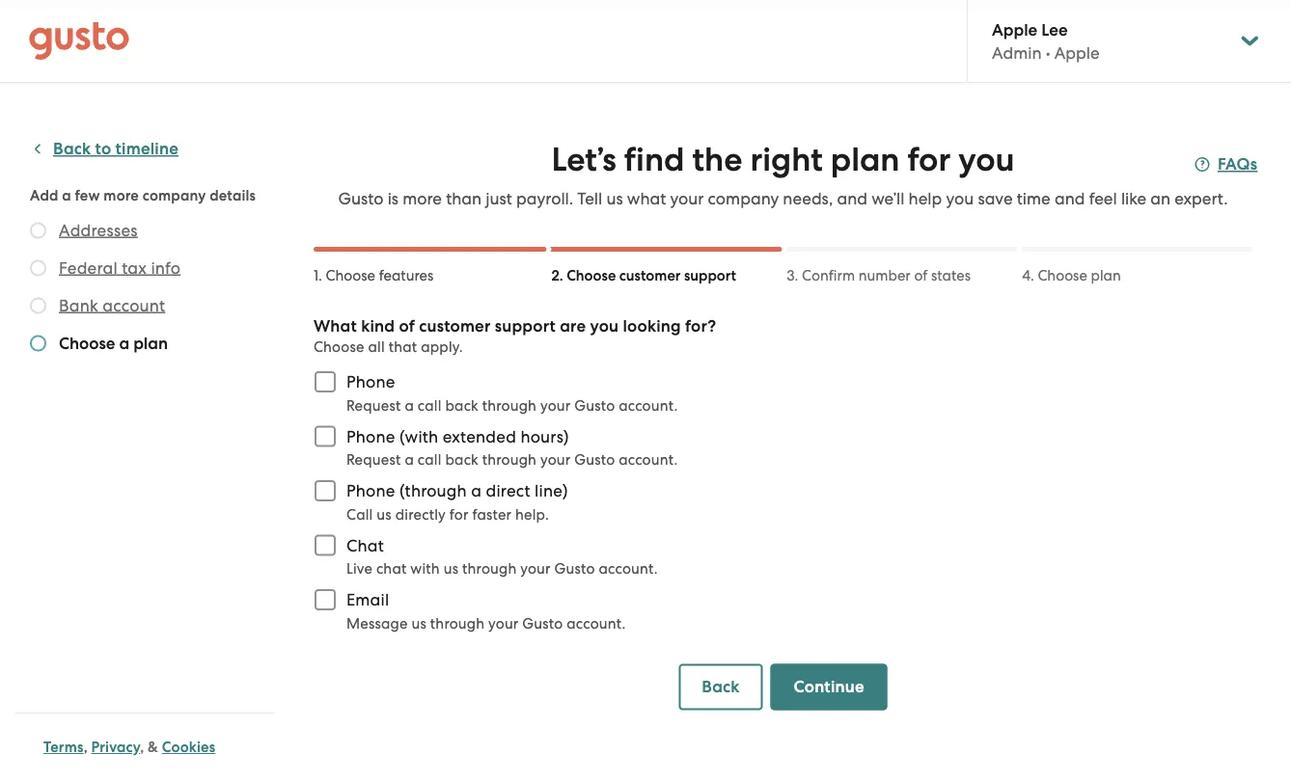 Task type: locate. For each thing, give the bounding box(es) containing it.
you for are
[[590, 316, 619, 336]]

us right with
[[444, 561, 459, 578]]

1 horizontal spatial back
[[702, 678, 740, 697]]

with
[[411, 561, 440, 578]]

choose inside list
[[59, 334, 115, 353]]

0 vertical spatial for
[[908, 140, 951, 180]]

confirm
[[802, 267, 855, 284]]

call up (with
[[418, 397, 442, 414]]

features
[[379, 267, 434, 284]]

your for phone
[[541, 397, 571, 414]]

a down (with
[[405, 452, 414, 469]]

are
[[560, 316, 586, 336]]

1 vertical spatial request
[[347, 452, 401, 469]]

addresses button
[[59, 219, 138, 242]]

company down timeline
[[143, 187, 206, 204]]

0 vertical spatial phone
[[347, 373, 395, 392]]

0 vertical spatial support
[[684, 267, 737, 285]]

0 vertical spatial back
[[53, 139, 91, 159]]

1 request a call back through your gusto account. from the top
[[347, 397, 678, 414]]

2 horizontal spatial plan
[[1091, 267, 1122, 284]]

1 horizontal spatial company
[[708, 189, 779, 209]]

of left 'states'
[[915, 267, 928, 284]]

1 vertical spatial request a call back through your gusto account.
[[347, 452, 678, 469]]

0 horizontal spatial ,
[[84, 739, 88, 757]]

2 vertical spatial check image
[[30, 335, 46, 352]]

1 horizontal spatial more
[[403, 189, 442, 209]]

us
[[607, 189, 623, 209], [377, 506, 392, 523], [444, 561, 459, 578], [412, 615, 427, 632]]

gusto inside let's find the right plan for you gusto is more than just payroll. tell us what your company needs, and we'll help you save time and feel like an expert.
[[338, 189, 384, 209]]

choose
[[326, 267, 376, 284], [567, 267, 616, 285], [1038, 267, 1088, 284], [59, 334, 115, 353], [314, 339, 365, 356]]

gusto for chat
[[555, 561, 595, 578]]

back for back to timeline
[[53, 139, 91, 159]]

more right is
[[403, 189, 442, 209]]

customer up apply.
[[419, 316, 491, 336]]

through
[[482, 397, 537, 414], [482, 452, 537, 469], [462, 561, 517, 578], [430, 615, 485, 632]]

1 request from the top
[[347, 397, 401, 414]]

for up help
[[908, 140, 951, 180]]

0 vertical spatial back
[[445, 397, 479, 414]]

gusto
[[338, 189, 384, 209], [575, 397, 615, 414], [575, 452, 615, 469], [555, 561, 595, 578], [523, 615, 563, 632]]

back
[[445, 397, 479, 414], [445, 452, 479, 469]]

faster
[[472, 506, 512, 523]]

2 request a call back through your gusto account. from the top
[[347, 452, 678, 469]]

0 vertical spatial apple
[[992, 20, 1038, 39]]

1 back from the top
[[445, 397, 479, 414]]

phone down all at the top of page
[[347, 373, 395, 392]]

0 horizontal spatial of
[[399, 316, 415, 336]]

apply.
[[421, 339, 463, 356]]

feel
[[1090, 189, 1118, 209]]

back down phone (with extended hours)
[[445, 452, 479, 469]]

•
[[1046, 43, 1051, 63]]

choose down bank
[[59, 334, 115, 353]]

1 check image from the top
[[30, 260, 46, 277]]

and left "we'll"
[[837, 189, 868, 209]]

1 phone from the top
[[347, 373, 395, 392]]

request a call back through your gusto account.
[[347, 397, 678, 414], [347, 452, 678, 469]]

1 vertical spatial call
[[418, 452, 442, 469]]

1 vertical spatial you
[[946, 189, 974, 209]]

0 horizontal spatial apple
[[992, 20, 1038, 39]]

0 vertical spatial check image
[[30, 260, 46, 277]]

check image left bank
[[30, 298, 46, 314]]

apple
[[992, 20, 1038, 39], [1055, 43, 1100, 63]]

your right the what
[[670, 189, 704, 209]]

more right few
[[104, 187, 139, 204]]

choose down 'what'
[[314, 339, 365, 356]]

of up 'that'
[[399, 316, 415, 336]]

0 horizontal spatial more
[[104, 187, 139, 204]]

call for phone (with extended hours)
[[418, 452, 442, 469]]

0 vertical spatial of
[[915, 267, 928, 284]]

phone left (with
[[347, 427, 395, 446]]

you right help
[[946, 189, 974, 209]]

1 horizontal spatial ,
[[140, 739, 144, 757]]

1 vertical spatial of
[[399, 316, 415, 336]]

, left privacy
[[84, 739, 88, 757]]

(through
[[400, 482, 467, 501]]

apple lee admin • apple
[[992, 20, 1100, 63]]

plan
[[831, 140, 900, 180], [1091, 267, 1122, 284], [133, 334, 168, 353]]

back inside button
[[53, 139, 91, 159]]

1 horizontal spatial plan
[[831, 140, 900, 180]]

call down (with
[[418, 452, 442, 469]]

request a call back through your gusto account. up extended
[[347, 397, 678, 414]]

customer inside what kind of customer support are you looking for? choose all that apply.
[[419, 316, 491, 336]]

a up faster
[[471, 482, 482, 501]]

2 phone from the top
[[347, 427, 395, 446]]

0 horizontal spatial plan
[[133, 334, 168, 353]]

choose up 'what'
[[326, 267, 376, 284]]

gusto for phone
[[575, 397, 615, 414]]

support up for?
[[684, 267, 737, 285]]

message
[[347, 615, 408, 632]]

call
[[418, 397, 442, 414], [418, 452, 442, 469]]

request for phone (with extended hours)
[[347, 452, 401, 469]]

your down help.
[[521, 561, 551, 578]]

1 vertical spatial customer
[[419, 316, 491, 336]]

plan down account
[[133, 334, 168, 353]]

0 vertical spatial you
[[959, 140, 1015, 180]]

a
[[62, 187, 71, 204], [119, 334, 129, 353], [405, 397, 414, 414], [405, 452, 414, 469], [471, 482, 482, 501]]

tax
[[122, 258, 147, 278]]

1 vertical spatial back
[[702, 678, 740, 697]]

phone for phone (with extended hours)
[[347, 427, 395, 446]]

faqs button
[[1195, 153, 1258, 176]]

customer
[[620, 267, 681, 285], [419, 316, 491, 336]]

customer up looking
[[620, 267, 681, 285]]

0 vertical spatial request a call back through your gusto account.
[[347, 397, 678, 414]]

an
[[1151, 189, 1171, 209]]

check image
[[30, 260, 46, 277], [30, 298, 46, 314], [30, 335, 46, 352]]

plan down feel
[[1091, 267, 1122, 284]]

plan up "we'll"
[[831, 140, 900, 180]]

live chat with us through your gusto account.
[[347, 561, 658, 578]]

you inside what kind of customer support are you looking for? choose all that apply.
[[590, 316, 619, 336]]

choose for choose a plan
[[59, 334, 115, 353]]

&
[[148, 739, 158, 757]]

, left & on the left bottom of page
[[140, 739, 144, 757]]

phone for phone (through a direct line)
[[347, 482, 395, 501]]

apple right "•"
[[1055, 43, 1100, 63]]

through up direct
[[482, 452, 537, 469]]

phone up call
[[347, 482, 395, 501]]

choose down time
[[1038, 267, 1088, 284]]

1 vertical spatial back
[[445, 452, 479, 469]]

1 and from the left
[[837, 189, 868, 209]]

request up (with
[[347, 397, 401, 414]]

1 horizontal spatial of
[[915, 267, 928, 284]]

request
[[347, 397, 401, 414], [347, 452, 401, 469]]

choose up are
[[567, 267, 616, 285]]

back inside button
[[702, 678, 740, 697]]

0 horizontal spatial back
[[53, 139, 91, 159]]

message us through your gusto account.
[[347, 615, 626, 632]]

request down (with
[[347, 452, 401, 469]]

2 vertical spatial phone
[[347, 482, 395, 501]]

federal
[[59, 258, 118, 278]]

continue button
[[771, 665, 888, 711]]

back up phone (with extended hours)
[[445, 397, 479, 414]]

apple up admin
[[992, 20, 1038, 39]]

1 horizontal spatial for
[[908, 140, 951, 180]]

your
[[670, 189, 704, 209], [541, 397, 571, 414], [541, 452, 571, 469], [521, 561, 551, 578], [489, 615, 519, 632]]

0 vertical spatial request
[[347, 397, 401, 414]]

support inside what kind of customer support are you looking for? choose all that apply.
[[495, 316, 556, 336]]

chat
[[347, 536, 384, 556]]

account. for phone (with extended hours)
[[619, 452, 678, 469]]

1 horizontal spatial and
[[1055, 189, 1085, 209]]

2 call from the top
[[418, 452, 442, 469]]

Phone (with extended hours) checkbox
[[304, 416, 347, 458]]

your down hours)
[[541, 452, 571, 469]]

1 horizontal spatial support
[[684, 267, 737, 285]]

1 vertical spatial check image
[[30, 298, 46, 314]]

account.
[[619, 397, 678, 414], [619, 452, 678, 469], [599, 561, 658, 578], [567, 615, 626, 632]]

through up extended
[[482, 397, 537, 414]]

check image down check icon
[[30, 260, 46, 277]]

2 request from the top
[[347, 452, 401, 469]]

extended
[[443, 427, 517, 446]]

through down faster
[[462, 561, 517, 578]]

plan inside choose a plan list
[[133, 334, 168, 353]]

1 vertical spatial apple
[[1055, 43, 1100, 63]]

live
[[347, 561, 373, 578]]

Chat checkbox
[[304, 525, 347, 567]]

of
[[915, 267, 928, 284], [399, 316, 415, 336]]

0 horizontal spatial customer
[[419, 316, 491, 336]]

back for phone (with extended hours)
[[445, 452, 479, 469]]

call
[[347, 506, 373, 523]]

check image left choose a plan
[[30, 335, 46, 352]]

tell
[[578, 189, 603, 209]]

your up hours)
[[541, 397, 571, 414]]

2 vertical spatial plan
[[133, 334, 168, 353]]

terms link
[[43, 739, 84, 757]]

admin
[[992, 43, 1042, 63]]

privacy link
[[91, 739, 140, 757]]

timeline
[[115, 139, 179, 159]]

add
[[30, 187, 58, 204]]

2 back from the top
[[445, 452, 479, 469]]

1 vertical spatial support
[[495, 316, 556, 336]]

you up save
[[959, 140, 1015, 180]]

0 horizontal spatial and
[[837, 189, 868, 209]]

company
[[143, 187, 206, 204], [708, 189, 779, 209]]

request a call back through your gusto account. up direct
[[347, 452, 678, 469]]

for?
[[685, 316, 717, 336]]

check image
[[30, 223, 46, 239]]

call for phone
[[418, 397, 442, 414]]

support
[[684, 267, 737, 285], [495, 316, 556, 336]]

check image for bank
[[30, 298, 46, 314]]

2 check image from the top
[[30, 298, 46, 314]]

and left feel
[[1055, 189, 1085, 209]]

,
[[84, 739, 88, 757], [140, 739, 144, 757]]

you
[[959, 140, 1015, 180], [946, 189, 974, 209], [590, 316, 619, 336]]

0 vertical spatial call
[[418, 397, 442, 414]]

1 vertical spatial for
[[450, 506, 469, 523]]

1 call from the top
[[418, 397, 442, 414]]

back
[[53, 139, 91, 159], [702, 678, 740, 697]]

account
[[103, 296, 165, 315]]

a down account
[[119, 334, 129, 353]]

us inside let's find the right plan for you gusto is more than just payroll. tell us what your company needs, and we'll help you save time and feel like an expert.
[[607, 189, 623, 209]]

account. for phone
[[619, 397, 678, 414]]

you right are
[[590, 316, 619, 336]]

3 phone from the top
[[347, 482, 395, 501]]

for down phone (through a direct line)
[[450, 506, 469, 523]]

0 horizontal spatial support
[[495, 316, 556, 336]]

2 vertical spatial you
[[590, 316, 619, 336]]

few
[[75, 187, 100, 204]]

phone (with extended hours)
[[347, 427, 569, 446]]

1 vertical spatial phone
[[347, 427, 395, 446]]

of for customer
[[399, 316, 415, 336]]

us right the tell
[[607, 189, 623, 209]]

federal tax info button
[[59, 256, 181, 279]]

support left are
[[495, 316, 556, 336]]

company down the
[[708, 189, 779, 209]]

choose for choose customer support
[[567, 267, 616, 285]]

choose plan
[[1038, 267, 1122, 284]]

0 vertical spatial customer
[[620, 267, 681, 285]]

of inside what kind of customer support are you looking for? choose all that apply.
[[399, 316, 415, 336]]

3 check image from the top
[[30, 335, 46, 352]]

for inside let's find the right plan for you gusto is more than just payroll. tell us what your company needs, and we'll help you save time and feel like an expert.
[[908, 140, 951, 180]]

0 vertical spatial plan
[[831, 140, 900, 180]]

0 horizontal spatial for
[[450, 506, 469, 523]]



Task type: vqa. For each thing, say whether or not it's contained in the screenshot.
Leave
no



Task type: describe. For each thing, give the bounding box(es) containing it.
hours)
[[521, 427, 569, 446]]

save
[[978, 189, 1013, 209]]

a inside list
[[119, 334, 129, 353]]

direct
[[486, 482, 531, 501]]

confirm number of states
[[802, 267, 971, 284]]

home image
[[29, 22, 129, 60]]

back for phone
[[445, 397, 479, 414]]

let's
[[552, 140, 617, 180]]

back to timeline button
[[30, 138, 179, 161]]

account. for chat
[[599, 561, 658, 578]]

bank
[[59, 296, 98, 315]]

a left few
[[62, 187, 71, 204]]

kind
[[361, 316, 395, 336]]

faqs
[[1218, 154, 1258, 174]]

more inside let's find the right plan for you gusto is more than just payroll. tell us what your company needs, and we'll help you save time and feel like an expert.
[[403, 189, 442, 209]]

through for phone
[[482, 397, 537, 414]]

choose for choose plan
[[1038, 267, 1088, 284]]

1 horizontal spatial customer
[[620, 267, 681, 285]]

1 vertical spatial plan
[[1091, 267, 1122, 284]]

phone for phone
[[347, 373, 395, 392]]

help.
[[516, 506, 549, 523]]

(with
[[400, 427, 439, 446]]

payroll.
[[517, 189, 574, 209]]

than
[[446, 189, 482, 209]]

looking
[[623, 316, 681, 336]]

bank account
[[59, 296, 165, 315]]

Email checkbox
[[304, 579, 347, 622]]

cookies button
[[162, 737, 216, 760]]

0 horizontal spatial company
[[143, 187, 206, 204]]

add a few more company details
[[30, 187, 256, 204]]

through for chat
[[462, 561, 517, 578]]

company inside let's find the right plan for you gusto is more than just payroll. tell us what your company needs, and we'll help you save time and feel like an expert.
[[708, 189, 779, 209]]

we'll
[[872, 189, 905, 209]]

2 , from the left
[[140, 739, 144, 757]]

request a call back through your gusto account. for phone
[[347, 397, 678, 414]]

terms
[[43, 739, 84, 757]]

what
[[627, 189, 666, 209]]

line)
[[535, 482, 568, 501]]

your for chat
[[521, 561, 551, 578]]

bank account button
[[59, 294, 165, 317]]

let's find the right plan for you gusto is more than just payroll. tell us what your company needs, and we'll help you save time and feel like an expert.
[[338, 140, 1228, 209]]

that
[[389, 339, 417, 356]]

like
[[1122, 189, 1147, 209]]

details
[[210, 187, 256, 204]]

choose customer support
[[567, 267, 737, 285]]

right
[[751, 140, 823, 180]]

help
[[909, 189, 942, 209]]

info
[[151, 258, 181, 278]]

your inside let's find the right plan for you gusto is more than just payroll. tell us what your company needs, and we'll help you save time and feel like an expert.
[[670, 189, 704, 209]]

find
[[624, 140, 685, 180]]

choose features
[[326, 267, 434, 284]]

1 , from the left
[[84, 739, 88, 757]]

directly
[[396, 506, 446, 523]]

is
[[388, 189, 399, 209]]

cookies
[[162, 739, 216, 757]]

federal tax info
[[59, 258, 181, 278]]

number
[[859, 267, 911, 284]]

just
[[486, 189, 512, 209]]

lee
[[1042, 20, 1068, 39]]

choose a plan list
[[30, 219, 267, 359]]

2 and from the left
[[1055, 189, 1085, 209]]

phone (through a direct line)
[[347, 482, 568, 501]]

Phone checkbox
[[304, 361, 347, 404]]

gusto for phone (with extended hours)
[[575, 452, 615, 469]]

expert.
[[1175, 189, 1228, 209]]

states
[[932, 267, 971, 284]]

check image for federal
[[30, 260, 46, 277]]

email
[[347, 591, 389, 610]]

needs,
[[783, 189, 833, 209]]

through for phone (with extended hours)
[[482, 452, 537, 469]]

choose a plan
[[59, 334, 168, 353]]

what kind of customer support are you looking for? choose all that apply.
[[314, 316, 717, 356]]

addresses
[[59, 221, 138, 240]]

what
[[314, 316, 357, 336]]

chat
[[376, 561, 407, 578]]

us right message
[[412, 615, 427, 632]]

time
[[1017, 189, 1051, 209]]

call us directly for faster help.
[[347, 506, 549, 523]]

request for phone
[[347, 397, 401, 414]]

Phone (through a direct line) checkbox
[[304, 470, 347, 513]]

us right call
[[377, 506, 392, 523]]

1 horizontal spatial apple
[[1055, 43, 1100, 63]]

plan inside let's find the right plan for you gusto is more than just payroll. tell us what your company needs, and we'll help you save time and feel like an expert.
[[831, 140, 900, 180]]

your for phone (with extended hours)
[[541, 452, 571, 469]]

privacy
[[91, 739, 140, 757]]

back to timeline
[[53, 139, 179, 159]]

continue
[[794, 678, 865, 697]]

through down with
[[430, 615, 485, 632]]

choose for choose features
[[326, 267, 376, 284]]

of for states
[[915, 267, 928, 284]]

request a call back through your gusto account. for phone (with extended hours)
[[347, 452, 678, 469]]

a up (with
[[405, 397, 414, 414]]

your down live chat with us through your gusto account.
[[489, 615, 519, 632]]

terms , privacy , & cookies
[[43, 739, 216, 757]]

choose inside what kind of customer support are you looking for? choose all that apply.
[[314, 339, 365, 356]]

back for back
[[702, 678, 740, 697]]

you for for
[[959, 140, 1015, 180]]

all
[[368, 339, 385, 356]]

back button
[[679, 665, 763, 711]]

the
[[693, 140, 743, 180]]

to
[[95, 139, 111, 159]]



